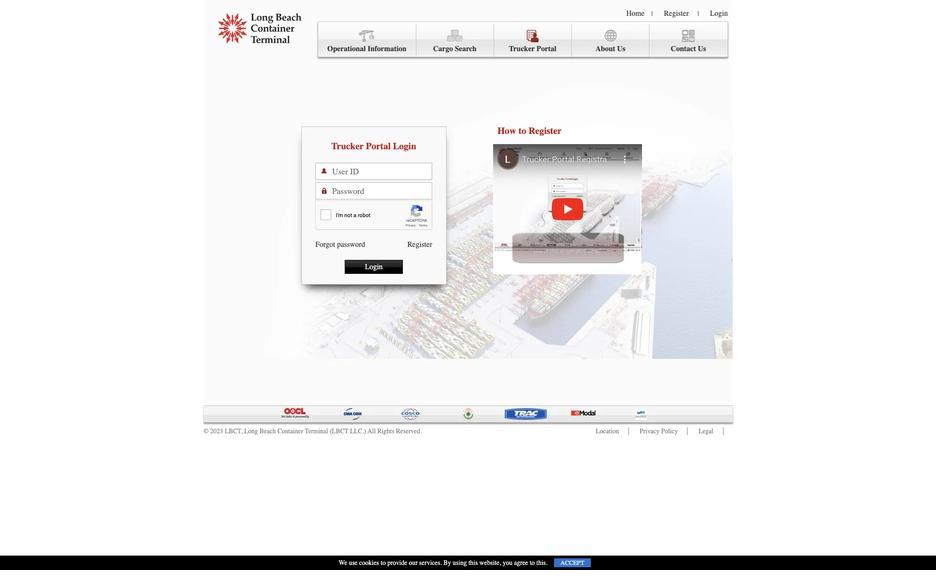 Task type: describe. For each thing, give the bounding box(es) containing it.
menu bar containing operational information
[[318, 21, 728, 57]]

contact
[[671, 45, 696, 53]]

you
[[503, 560, 513, 567]]

by
[[444, 560, 451, 567]]

operational
[[327, 45, 366, 53]]

register for bottom the register link
[[408, 241, 432, 249]]

trucker for trucker portal login
[[332, 141, 364, 152]]

search
[[455, 45, 477, 53]]

about
[[596, 45, 616, 53]]

legal link
[[699, 428, 714, 436]]

forgot password
[[316, 241, 365, 249]]

cargo search link
[[416, 24, 494, 57]]

1 vertical spatial register link
[[408, 241, 432, 249]]

© 2023 lbct, long beach container terminal (lbct llc.) all rights reserved.
[[204, 428, 422, 436]]

reserved.
[[396, 428, 422, 436]]

©
[[204, 428, 209, 436]]

1 | from the left
[[652, 10, 653, 18]]

location link
[[596, 428, 619, 436]]

accept
[[561, 560, 585, 567]]

contact us link
[[650, 24, 728, 57]]

all
[[368, 428, 376, 436]]

trucker portal link
[[494, 24, 572, 57]]

privacy policy link
[[640, 428, 678, 436]]

website,
[[480, 560, 501, 567]]

portal for trucker portal login
[[366, 141, 391, 152]]

rights
[[378, 428, 395, 436]]

portal for trucker portal
[[537, 45, 557, 53]]

login for login 'button' on the left of page
[[365, 263, 383, 271]]

terminal
[[305, 428, 328, 436]]

contact us
[[671, 45, 707, 53]]

trucker portal login
[[332, 141, 417, 152]]

2 horizontal spatial to
[[530, 560, 535, 567]]

2 | from the left
[[698, 10, 699, 18]]

how
[[498, 126, 516, 136]]

us for contact us
[[698, 45, 707, 53]]

accept button
[[554, 559, 591, 568]]

trucker portal
[[509, 45, 557, 53]]

how to register
[[498, 126, 562, 136]]



Task type: locate. For each thing, give the bounding box(es) containing it.
1 vertical spatial trucker
[[332, 141, 364, 152]]

operational information
[[327, 45, 407, 53]]

information
[[368, 45, 407, 53]]

1 us from the left
[[618, 45, 626, 53]]

Password password field
[[332, 183, 432, 199]]

privacy policy
[[640, 428, 678, 436]]

beach
[[260, 428, 276, 436]]

0 vertical spatial register link
[[664, 9, 689, 18]]

trucker
[[509, 45, 535, 53], [332, 141, 364, 152]]

0 horizontal spatial portal
[[366, 141, 391, 152]]

long
[[244, 428, 258, 436]]

login
[[711, 9, 728, 18], [393, 141, 417, 152], [365, 263, 383, 271]]

llc.)
[[350, 428, 366, 436]]

password
[[337, 241, 365, 249]]

cargo search
[[433, 45, 477, 53]]

container
[[278, 428, 303, 436]]

1 vertical spatial portal
[[366, 141, 391, 152]]

1 horizontal spatial trucker
[[509, 45, 535, 53]]

privacy
[[640, 428, 660, 436]]

about us
[[596, 45, 626, 53]]

portal inside menu bar
[[537, 45, 557, 53]]

policy
[[662, 428, 678, 436]]

register for the rightmost the register link
[[664, 9, 689, 18]]

0 horizontal spatial |
[[652, 10, 653, 18]]

to left this. at the bottom
[[530, 560, 535, 567]]

us inside "link"
[[698, 45, 707, 53]]

1 vertical spatial login
[[393, 141, 417, 152]]

this.
[[537, 560, 548, 567]]

to
[[519, 126, 527, 136], [381, 560, 386, 567], [530, 560, 535, 567]]

home
[[627, 9, 645, 18]]

portal
[[537, 45, 557, 53], [366, 141, 391, 152]]

register link
[[664, 9, 689, 18], [408, 241, 432, 249]]

login link
[[711, 9, 728, 18]]

cookies
[[359, 560, 379, 567]]

1 horizontal spatial |
[[698, 10, 699, 18]]

User ID text field
[[332, 163, 432, 180]]

0 vertical spatial portal
[[537, 45, 557, 53]]

0 vertical spatial trucker
[[509, 45, 535, 53]]

using
[[453, 560, 467, 567]]

agree
[[514, 560, 528, 567]]

us
[[618, 45, 626, 53], [698, 45, 707, 53]]

register
[[664, 9, 689, 18], [529, 126, 562, 136], [408, 241, 432, 249]]

0 vertical spatial register
[[664, 9, 689, 18]]

login down password
[[365, 263, 383, 271]]

1 horizontal spatial register link
[[664, 9, 689, 18]]

1 horizontal spatial to
[[519, 126, 527, 136]]

(lbct
[[330, 428, 349, 436]]

2023
[[210, 428, 223, 436]]

our
[[409, 560, 418, 567]]

| right home link
[[652, 10, 653, 18]]

1 horizontal spatial portal
[[537, 45, 557, 53]]

1 horizontal spatial register
[[529, 126, 562, 136]]

login for login link
[[711, 9, 728, 18]]

login button
[[345, 260, 403, 274]]

login up contact us "link"
[[711, 9, 728, 18]]

2 vertical spatial register
[[408, 241, 432, 249]]

cargo
[[433, 45, 453, 53]]

trucker for trucker portal
[[509, 45, 535, 53]]

this
[[469, 560, 478, 567]]

us for about us
[[618, 45, 626, 53]]

1 horizontal spatial login
[[393, 141, 417, 152]]

to left provide
[[381, 560, 386, 567]]

menu bar
[[318, 21, 728, 57]]

legal
[[699, 428, 714, 436]]

use
[[349, 560, 358, 567]]

we use cookies to provide our services. by using this website, you agree to this.
[[339, 560, 548, 567]]

2 us from the left
[[698, 45, 707, 53]]

home link
[[627, 9, 645, 18]]

0 horizontal spatial us
[[618, 45, 626, 53]]

lbct,
[[225, 428, 243, 436]]

us right contact
[[698, 45, 707, 53]]

us right about
[[618, 45, 626, 53]]

| left login link
[[698, 10, 699, 18]]

0 vertical spatial login
[[711, 9, 728, 18]]

forgot password link
[[316, 241, 365, 249]]

about us link
[[572, 24, 650, 57]]

0 horizontal spatial login
[[365, 263, 383, 271]]

services.
[[419, 560, 442, 567]]

0 horizontal spatial register link
[[408, 241, 432, 249]]

0 horizontal spatial trucker
[[332, 141, 364, 152]]

0 horizontal spatial register
[[408, 241, 432, 249]]

forgot
[[316, 241, 335, 249]]

2 horizontal spatial login
[[711, 9, 728, 18]]

1 vertical spatial register
[[529, 126, 562, 136]]

login up user id text box
[[393, 141, 417, 152]]

2 vertical spatial login
[[365, 263, 383, 271]]

location
[[596, 428, 619, 436]]

1 horizontal spatial us
[[698, 45, 707, 53]]

login inside 'button'
[[365, 263, 383, 271]]

0 horizontal spatial to
[[381, 560, 386, 567]]

to right how
[[519, 126, 527, 136]]

|
[[652, 10, 653, 18], [698, 10, 699, 18]]

we
[[339, 560, 347, 567]]

2 horizontal spatial register
[[664, 9, 689, 18]]

operational information link
[[318, 24, 416, 57]]

provide
[[388, 560, 408, 567]]



